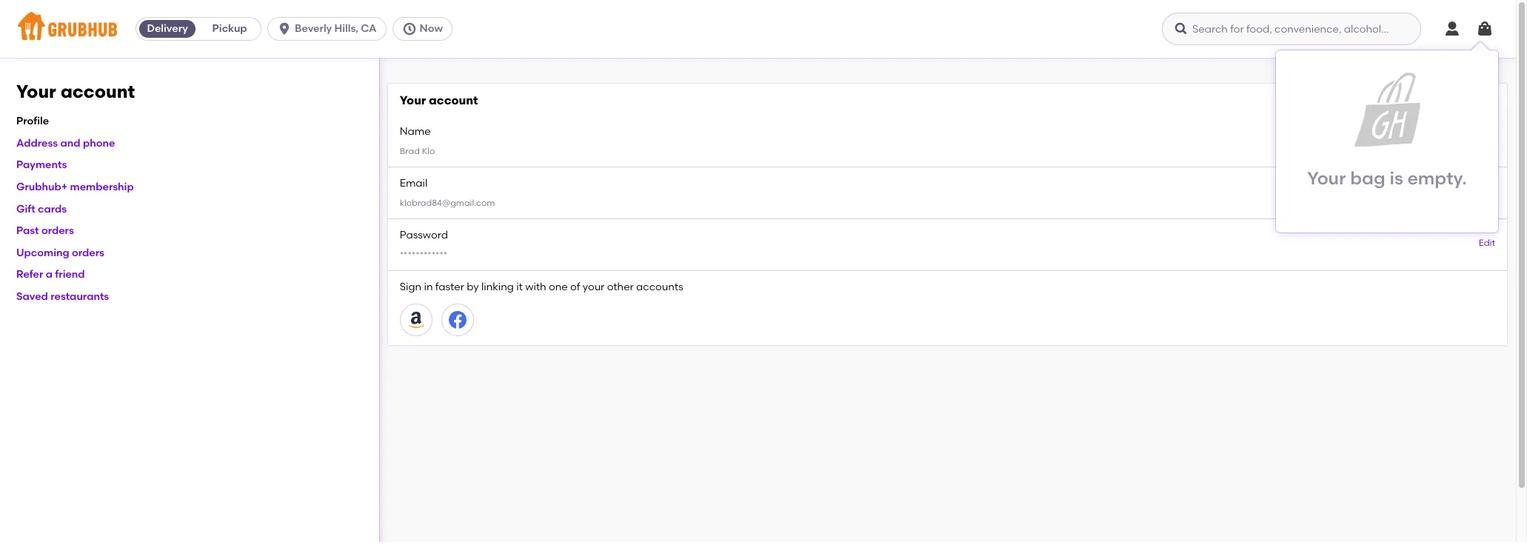Task type: vqa. For each thing, say whether or not it's contained in the screenshot.
the left the your account
yes



Task type: locate. For each thing, give the bounding box(es) containing it.
brad
[[400, 146, 420, 156]]

empty.
[[1408, 167, 1468, 189]]

svg image
[[1477, 20, 1495, 38], [402, 21, 417, 36]]

0 vertical spatial edit
[[1480, 134, 1496, 144]]

friend
[[55, 269, 85, 281]]

your left bag
[[1308, 167, 1347, 189]]

3 edit button from the top
[[1480, 237, 1496, 250]]

1 edit from the top
[[1480, 134, 1496, 144]]

and
[[60, 137, 80, 150]]

your up profile link
[[16, 81, 56, 102]]

delivery
[[147, 22, 188, 35]]

your account up and at the top of the page
[[16, 81, 135, 102]]

1 vertical spatial orders
[[72, 247, 104, 259]]

2 edit from the top
[[1480, 186, 1496, 196]]

gift cards
[[16, 203, 67, 215]]

edit
[[1480, 134, 1496, 144], [1480, 186, 1496, 196], [1480, 238, 1496, 248]]

address and phone link
[[16, 137, 115, 150]]

svg image
[[1444, 20, 1462, 38], [277, 21, 292, 36], [1174, 21, 1189, 36]]

now button
[[392, 17, 459, 41]]

your
[[16, 81, 56, 102], [400, 93, 426, 107], [1308, 167, 1347, 189]]

in
[[424, 281, 433, 294]]

name
[[400, 125, 431, 137]]

account up phone
[[61, 81, 135, 102]]

0 vertical spatial orders
[[41, 225, 74, 237]]

password
[[400, 229, 448, 242]]

membership
[[70, 181, 134, 193]]

2 edit button from the top
[[1480, 185, 1496, 198]]

grubhub+ membership link
[[16, 181, 134, 193]]

3 edit from the top
[[1480, 238, 1496, 248]]

2 horizontal spatial svg image
[[1444, 20, 1462, 38]]

login with amazon image
[[407, 312, 425, 329]]

1 vertical spatial edit
[[1480, 186, 1496, 196]]

upcoming orders link
[[16, 247, 104, 259]]

0 horizontal spatial svg image
[[402, 21, 417, 36]]

saved
[[16, 290, 48, 303]]

svg image inside 'now' button
[[402, 21, 417, 36]]

2 vertical spatial edit
[[1480, 238, 1496, 248]]

payments link
[[16, 159, 67, 171]]

accounts
[[637, 281, 684, 294]]

grubhub+
[[16, 181, 68, 193]]

0 horizontal spatial your
[[16, 81, 56, 102]]

svg image inside beverly hills, ca button
[[277, 21, 292, 36]]

brad klo
[[400, 146, 435, 156]]

0 horizontal spatial account
[[61, 81, 135, 102]]

beverly hills, ca
[[295, 22, 377, 35]]

orders up friend
[[72, 247, 104, 259]]

0 vertical spatial edit button
[[1480, 133, 1496, 146]]

past orders link
[[16, 225, 74, 237]]

Search for food, convenience, alcohol... search field
[[1163, 13, 1422, 45]]

beverly hills, ca button
[[268, 17, 392, 41]]

1 horizontal spatial your
[[400, 93, 426, 107]]

your
[[583, 281, 605, 294]]

1 vertical spatial edit button
[[1480, 185, 1496, 198]]

1 edit button from the top
[[1480, 133, 1496, 146]]

2 vertical spatial edit button
[[1480, 237, 1496, 250]]

edit button for password
[[1480, 237, 1496, 250]]

past orders
[[16, 225, 74, 237]]

orders for upcoming orders
[[72, 247, 104, 259]]

1 horizontal spatial your account
[[400, 93, 478, 107]]

delivery button
[[136, 17, 199, 41]]

gift
[[16, 203, 35, 215]]

0 horizontal spatial svg image
[[277, 21, 292, 36]]

profile link
[[16, 115, 49, 128]]

orders up upcoming orders
[[41, 225, 74, 237]]

edit button
[[1480, 133, 1496, 146], [1480, 185, 1496, 198], [1480, 237, 1496, 250]]

edit button for email
[[1480, 185, 1496, 198]]

upcoming orders
[[16, 247, 104, 259]]

2 horizontal spatial your
[[1308, 167, 1347, 189]]

account up name
[[429, 93, 478, 107]]

your inside your account form
[[400, 93, 426, 107]]

1 horizontal spatial svg image
[[1477, 20, 1495, 38]]

your account
[[16, 81, 135, 102], [400, 93, 478, 107]]

it
[[517, 281, 523, 294]]

orders
[[41, 225, 74, 237], [72, 247, 104, 259]]

edit for email
[[1480, 186, 1496, 196]]

saved restaurants
[[16, 290, 109, 303]]

payments
[[16, 159, 67, 171]]

bag
[[1351, 167, 1386, 189]]

your up name
[[400, 93, 426, 107]]

your account up name
[[400, 93, 478, 107]]

account
[[61, 81, 135, 102], [429, 93, 478, 107]]

edit button for name
[[1480, 133, 1496, 146]]

1 horizontal spatial account
[[429, 93, 478, 107]]

refer a friend link
[[16, 269, 85, 281]]

phone
[[83, 137, 115, 150]]



Task type: describe. For each thing, give the bounding box(es) containing it.
faster
[[436, 281, 464, 294]]

edit for password
[[1480, 238, 1496, 248]]

main navigation navigation
[[0, 0, 1517, 58]]

refer
[[16, 269, 43, 281]]

saved restaurants link
[[16, 290, 109, 303]]

edit for name
[[1480, 134, 1496, 144]]

sign in faster by linking it with one of your other accounts
[[400, 281, 684, 294]]

grubhub+ membership
[[16, 181, 134, 193]]

your account inside your account form
[[400, 93, 478, 107]]

email
[[400, 177, 428, 190]]

cards
[[38, 203, 67, 215]]

profile
[[16, 115, 49, 128]]

is
[[1390, 167, 1404, 189]]

past
[[16, 225, 39, 237]]

ca
[[361, 22, 377, 35]]

upcoming
[[16, 247, 69, 259]]

pickup button
[[199, 17, 261, 41]]

hills,
[[335, 22, 359, 35]]

by
[[467, 281, 479, 294]]

1 horizontal spatial svg image
[[1174, 21, 1189, 36]]

klobrad84@gmail.com
[[400, 198, 495, 208]]

gift cards link
[[16, 203, 67, 215]]

address and phone
[[16, 137, 115, 150]]

beverly
[[295, 22, 332, 35]]

of
[[571, 281, 581, 294]]

with
[[526, 281, 547, 294]]

a
[[46, 269, 53, 281]]

sign
[[400, 281, 422, 294]]

0 horizontal spatial your account
[[16, 81, 135, 102]]

login with facebook image
[[449, 312, 467, 329]]

account inside form
[[429, 93, 478, 107]]

now
[[420, 22, 443, 35]]

your bag is empty.
[[1308, 167, 1468, 189]]

refer a friend
[[16, 269, 85, 281]]

pickup
[[212, 22, 247, 35]]

restaurants
[[51, 290, 109, 303]]

your account form
[[388, 84, 1508, 346]]

your bag is empty. tooltip
[[1277, 41, 1499, 232]]

address
[[16, 137, 58, 150]]

orders for past orders
[[41, 225, 74, 237]]

your inside 'your bag is empty.' tooltip
[[1308, 167, 1347, 189]]

one
[[549, 281, 568, 294]]

************
[[400, 250, 448, 260]]

klo
[[422, 146, 435, 156]]

linking
[[482, 281, 514, 294]]

other
[[607, 281, 634, 294]]



